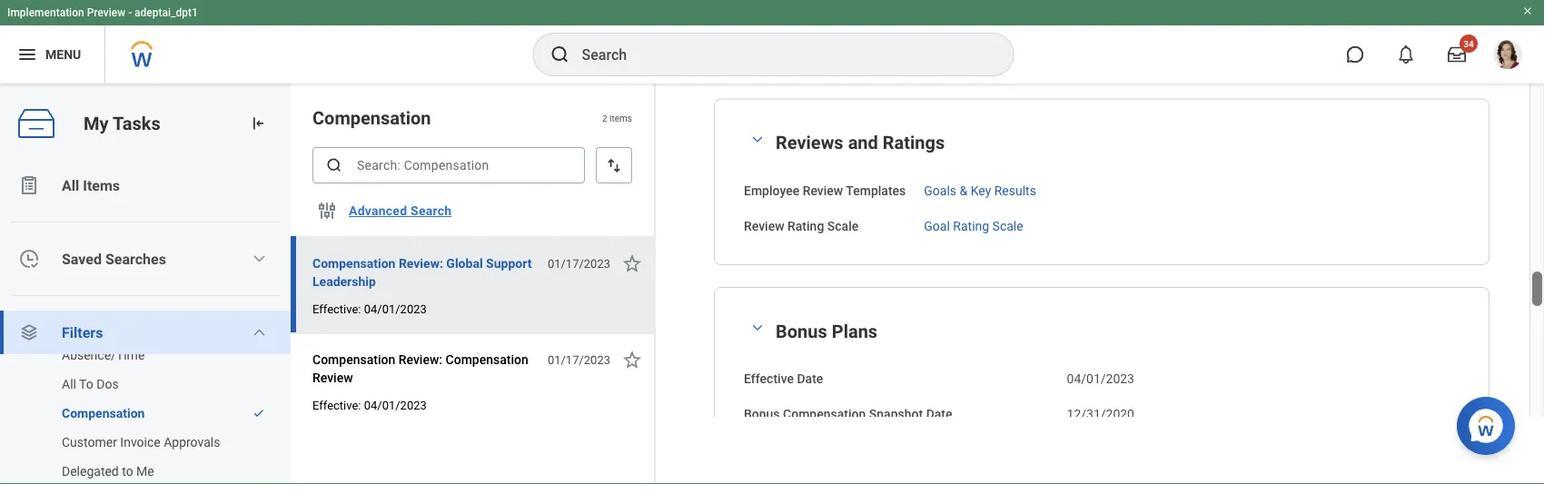 Task type: locate. For each thing, give the bounding box(es) containing it.
compensation review: compensation review
[[313, 352, 529, 385]]

2 vertical spatial 04/01/2023
[[364, 398, 427, 412]]

my
[[84, 113, 109, 134]]

all to dos
[[62, 377, 119, 392]]

1 rating from the left
[[788, 219, 824, 234]]

close environment banner image
[[1523, 5, 1533, 16]]

compensation review: compensation review button
[[313, 349, 538, 389]]

search image inside item list element
[[325, 156, 343, 174]]

2 star image from the top
[[621, 349, 643, 371]]

1 vertical spatial date
[[926, 407, 953, 422]]

2 vertical spatial review
[[313, 370, 353, 385]]

1 horizontal spatial review
[[744, 219, 785, 234]]

1 vertical spatial all
[[62, 377, 76, 392]]

2 01/17/2023 from the top
[[548, 353, 610, 367]]

effective date
[[744, 372, 823, 387]]

1 scale from the left
[[827, 219, 859, 234]]

all for all to dos
[[62, 377, 76, 392]]

review:
[[399, 256, 443, 271], [399, 352, 442, 367]]

plans
[[832, 321, 878, 343]]

justify image
[[16, 44, 38, 65]]

all
[[62, 177, 79, 194], [62, 377, 76, 392]]

rating right goal
[[953, 219, 989, 234]]

0 vertical spatial all
[[62, 177, 79, 194]]

chevron down image for reviews and ratings
[[747, 134, 769, 146]]

bonus
[[776, 321, 827, 343], [744, 407, 780, 422]]

1 vertical spatial bonus
[[744, 407, 780, 422]]

reviews and ratings button
[[776, 133, 945, 154]]

effective: 04/01/2023 down leadership
[[313, 302, 427, 316]]

0 horizontal spatial rating
[[788, 219, 824, 234]]

date right snapshot at right bottom
[[926, 407, 953, 422]]

bonus plans group
[[744, 318, 1460, 484]]

2 effective: 04/01/2023 from the top
[[313, 398, 427, 412]]

rating for review
[[788, 219, 824, 234]]

employee review templates
[[744, 184, 906, 199]]

scale
[[827, 219, 859, 234], [993, 219, 1023, 234]]

bonus plans
[[776, 321, 878, 343]]

0 vertical spatial effective:
[[313, 302, 361, 316]]

customer invoice approvals
[[62, 435, 220, 450]]

reviews
[[776, 133, 844, 154]]

chevron down image for bonus plans
[[747, 322, 769, 335]]

advanced search button
[[342, 193, 459, 229]]

to
[[79, 377, 93, 392]]

34 button
[[1437, 35, 1478, 74]]

saved searches
[[62, 250, 166, 268]]

1 list from the top
[[0, 164, 291, 484]]

review: for global
[[399, 256, 443, 271]]

04/01/2023 inside bonus plans group
[[1067, 372, 1135, 387]]

goals
[[924, 184, 957, 199]]

0 vertical spatial review:
[[399, 256, 443, 271]]

menu
[[45, 47, 81, 62]]

bonus for bonus plans
[[776, 321, 827, 343]]

1 all from the top
[[62, 177, 79, 194]]

list
[[0, 164, 291, 484], [0, 341, 291, 484]]

1 star image from the top
[[621, 253, 643, 274]]

04/01/2023 up bonus compensation snapshot date element
[[1067, 372, 1135, 387]]

0 horizontal spatial scale
[[827, 219, 859, 234]]

2 scale from the left
[[993, 219, 1023, 234]]

review
[[803, 184, 843, 199], [744, 219, 785, 234], [313, 370, 353, 385]]

implementation preview -   adeptai_dpt1
[[7, 6, 198, 19]]

configure image
[[316, 200, 338, 222]]

01/17/2023
[[548, 257, 610, 270], [548, 353, 610, 367]]

0 vertical spatial effective: 04/01/2023
[[313, 302, 427, 316]]

1 review: from the top
[[399, 256, 443, 271]]

bonus plans button
[[776, 321, 878, 343]]

2 list from the top
[[0, 341, 291, 484]]

clipboard image
[[18, 174, 40, 196]]

review: down compensation review: global support leadership button on the bottom
[[399, 352, 442, 367]]

reviews and ratings
[[776, 133, 945, 154]]

1 vertical spatial review:
[[399, 352, 442, 367]]

rating down employee review templates
[[788, 219, 824, 234]]

reviews and ratings group
[[744, 129, 1460, 236]]

compensation inside bonus plans group
[[783, 407, 866, 422]]

bonus down the effective
[[744, 407, 780, 422]]

2 rating from the left
[[953, 219, 989, 234]]

me
[[136, 464, 154, 479]]

04/01/2023 down compensation review: global support leadership
[[364, 302, 427, 316]]

compensation inside list
[[62, 406, 145, 421]]

chevron down image up chevron down icon
[[252, 252, 266, 266]]

check image
[[253, 407, 265, 420]]

effective: right check image
[[313, 398, 361, 412]]

1 horizontal spatial search image
[[549, 44, 571, 65]]

1 vertical spatial 01/17/2023
[[548, 353, 610, 367]]

1 effective: from the top
[[313, 302, 361, 316]]

0 horizontal spatial review
[[313, 370, 353, 385]]

scale down employee review templates
[[827, 219, 859, 234]]

advanced search
[[349, 203, 452, 218]]

2 vertical spatial chevron down image
[[747, 322, 769, 335]]

date right the effective
[[797, 372, 823, 387]]

all items button
[[0, 164, 291, 207]]

review: for compensation
[[399, 352, 442, 367]]

effective: 04/01/2023 down the compensation review: compensation review
[[313, 398, 427, 412]]

goals & key results link
[[924, 180, 1036, 199]]

results
[[994, 184, 1036, 199]]

bonus up effective date
[[776, 321, 827, 343]]

chevron down image
[[747, 134, 769, 146], [252, 252, 266, 266], [747, 322, 769, 335]]

search image
[[549, 44, 571, 65], [325, 156, 343, 174]]

0 vertical spatial date
[[797, 372, 823, 387]]

1 vertical spatial effective:
[[313, 398, 361, 412]]

effective:
[[313, 302, 361, 316], [313, 398, 361, 412]]

filters button
[[0, 311, 291, 354]]

star image
[[621, 253, 643, 274], [621, 349, 643, 371]]

1 01/17/2023 from the top
[[548, 257, 610, 270]]

0 vertical spatial star image
[[621, 253, 643, 274]]

2 items
[[602, 112, 632, 123]]

0 vertical spatial bonus
[[776, 321, 827, 343]]

scale down results
[[993, 219, 1023, 234]]

0 vertical spatial review
[[803, 184, 843, 199]]

0 vertical spatial chevron down image
[[747, 134, 769, 146]]

delegated to me button
[[0, 457, 273, 484]]

1 vertical spatial 04/01/2023
[[1067, 372, 1135, 387]]

menu banner
[[0, 0, 1544, 84]]

global
[[446, 256, 483, 271]]

1 vertical spatial star image
[[621, 349, 643, 371]]

effective: down leadership
[[313, 302, 361, 316]]

review: left global
[[399, 256, 443, 271]]

0 horizontal spatial search image
[[325, 156, 343, 174]]

&
[[960, 184, 968, 199]]

chevron down image
[[252, 325, 266, 340]]

absence/time button
[[0, 341, 273, 370]]

review: inside the compensation review: compensation review
[[399, 352, 442, 367]]

to
[[122, 464, 133, 479]]

employee
[[744, 184, 800, 199]]

0 vertical spatial 04/01/2023
[[364, 302, 427, 316]]

chevron down image inside bonus plans group
[[747, 322, 769, 335]]

effective date element
[[1067, 361, 1135, 388]]

date
[[797, 372, 823, 387], [926, 407, 953, 422]]

effective: 04/01/2023
[[313, 302, 427, 316], [313, 398, 427, 412]]

delegated
[[62, 464, 119, 479]]

2 review: from the top
[[399, 352, 442, 367]]

inbox large image
[[1448, 45, 1466, 64]]

chevron down image left reviews
[[747, 134, 769, 146]]

transformation import image
[[249, 114, 267, 133]]

rating
[[788, 219, 824, 234], [953, 219, 989, 234]]

12/31/2020
[[1067, 407, 1135, 422]]

1 horizontal spatial scale
[[993, 219, 1023, 234]]

04/01/2023
[[364, 302, 427, 316], [1067, 372, 1135, 387], [364, 398, 427, 412]]

1 effective: 04/01/2023 from the top
[[313, 302, 427, 316]]

0 vertical spatial 01/17/2023
[[548, 257, 610, 270]]

compensation
[[313, 107, 431, 129], [313, 256, 396, 271], [313, 352, 395, 367], [446, 352, 529, 367], [62, 406, 145, 421], [783, 407, 866, 422]]

chevron down image inside reviews and ratings group
[[747, 134, 769, 146]]

2 all from the top
[[62, 377, 76, 392]]

1 vertical spatial search image
[[325, 156, 343, 174]]

review inside the compensation review: compensation review
[[313, 370, 353, 385]]

all left items
[[62, 177, 79, 194]]

1 horizontal spatial rating
[[953, 219, 989, 234]]

chevron down image up the effective
[[747, 322, 769, 335]]

1 vertical spatial review
[[744, 219, 785, 234]]

all items
[[62, 177, 120, 194]]

effective: 04/01/2023 for compensation review: global support leadership
[[313, 302, 427, 316]]

Search Workday  search field
[[582, 35, 976, 74]]

notifications large image
[[1397, 45, 1415, 64]]

2 effective: from the top
[[313, 398, 361, 412]]

04/01/2023 down the compensation review: compensation review
[[364, 398, 427, 412]]

0 vertical spatial search image
[[549, 44, 571, 65]]

all to dos button
[[0, 370, 273, 399]]

1 vertical spatial effective: 04/01/2023
[[313, 398, 427, 412]]

review: inside compensation review: global support leadership
[[399, 256, 443, 271]]

Search: Compensation text field
[[313, 147, 585, 184]]

sort image
[[605, 156, 623, 174]]

all left the to
[[62, 377, 76, 392]]

0 horizontal spatial date
[[797, 372, 823, 387]]



Task type: describe. For each thing, give the bounding box(es) containing it.
01/17/2023 for compensation review: global support leadership
[[548, 257, 610, 270]]

scale for goal rating scale
[[993, 219, 1023, 234]]

search
[[411, 203, 452, 218]]

my tasks element
[[0, 84, 291, 484]]

advanced
[[349, 203, 407, 218]]

goal rating scale
[[924, 219, 1023, 234]]

implementation
[[7, 6, 84, 19]]

compensation review: global support leadership
[[313, 256, 532, 289]]

profile logan mcneil image
[[1493, 40, 1523, 73]]

delegated to me
[[62, 464, 154, 479]]

bonus compensation snapshot date element
[[1067, 397, 1135, 424]]

34
[[1464, 38, 1474, 49]]

01/17/2023 for compensation review: compensation review
[[548, 353, 610, 367]]

star image for compensation review: global support leadership
[[621, 253, 643, 274]]

star image for compensation review: compensation review
[[621, 349, 643, 371]]

and
[[848, 133, 878, 154]]

support
[[486, 256, 532, 271]]

snapshot
[[869, 407, 923, 422]]

bonus compensation snapshot date
[[744, 407, 953, 422]]

searches
[[105, 250, 166, 268]]

leadership
[[313, 274, 376, 289]]

menu button
[[0, 25, 105, 84]]

my tasks
[[84, 113, 160, 134]]

customer invoice approvals button
[[0, 428, 273, 457]]

04/01/2023 for global
[[364, 302, 427, 316]]

dos
[[97, 377, 119, 392]]

bonus for bonus compensation snapshot date
[[744, 407, 780, 422]]

review rating scale
[[744, 219, 859, 234]]

compensation inside compensation review: global support leadership
[[313, 256, 396, 271]]

1 vertical spatial chevron down image
[[252, 252, 266, 266]]

2 horizontal spatial review
[[803, 184, 843, 199]]

effective: for compensation review: global support leadership
[[313, 302, 361, 316]]

04/01/2023 for compensation
[[364, 398, 427, 412]]

list containing absence/time
[[0, 341, 291, 484]]

goals & key results
[[924, 184, 1036, 199]]

effective: 04/01/2023 for compensation review: compensation review
[[313, 398, 427, 412]]

effective: for compensation review: compensation review
[[313, 398, 361, 412]]

2
[[602, 112, 607, 123]]

item list element
[[291, 84, 656, 484]]

rating for goal
[[953, 219, 989, 234]]

saved searches button
[[0, 237, 291, 281]]

list containing all items
[[0, 164, 291, 484]]

goal rating scale link
[[924, 215, 1023, 234]]

preview
[[87, 6, 126, 19]]

effective
[[744, 372, 794, 387]]

clock check image
[[18, 248, 40, 270]]

approvals
[[164, 435, 220, 450]]

invoice
[[120, 435, 161, 450]]

items
[[83, 177, 120, 194]]

scale for review rating scale
[[827, 219, 859, 234]]

absence/time
[[62, 347, 145, 362]]

customer
[[62, 435, 117, 450]]

1 horizontal spatial date
[[926, 407, 953, 422]]

goal
[[924, 219, 950, 234]]

compensation button
[[0, 399, 243, 428]]

templates
[[846, 184, 906, 199]]

perspective image
[[18, 322, 40, 343]]

compensation review: global support leadership button
[[313, 253, 538, 293]]

all for all items
[[62, 177, 79, 194]]

key
[[971, 184, 991, 199]]

filters
[[62, 324, 103, 341]]

ratings
[[883, 133, 945, 154]]

saved
[[62, 250, 102, 268]]

items
[[610, 112, 632, 123]]

tasks
[[113, 113, 160, 134]]

adeptai_dpt1
[[135, 6, 198, 19]]

-
[[128, 6, 132, 19]]



Task type: vqa. For each thing, say whether or not it's contained in the screenshot.
01/17/2023 to the bottom
yes



